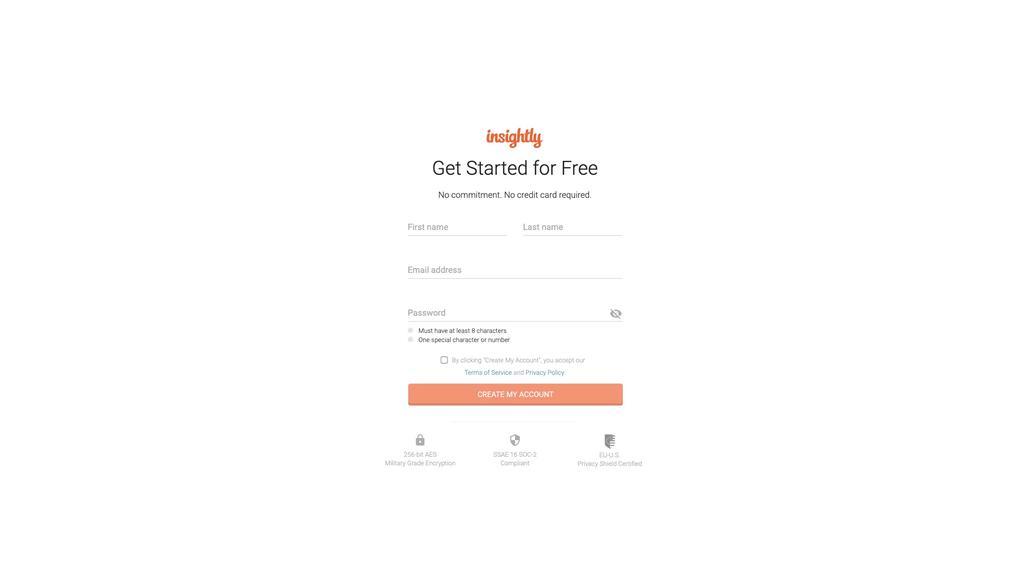 Task type: locate. For each thing, give the bounding box(es) containing it.
1 vertical spatial privacy
[[578, 461, 598, 468]]

commitment.
[[452, 190, 502, 200]]

no
[[439, 190, 450, 200], [504, 190, 515, 200]]

privacy left shield
[[578, 461, 598, 468]]

name for first name
[[427, 222, 449, 232]]

1 name from the left
[[427, 222, 449, 232]]

name
[[427, 222, 449, 232], [542, 222, 564, 232]]

2 name from the left
[[542, 222, 564, 232]]

account",
[[516, 357, 542, 365]]

at
[[450, 327, 455, 335]]

clicking
[[461, 357, 482, 365]]

2
[[533, 452, 537, 459]]

password
[[408, 308, 446, 318]]

service
[[492, 369, 512, 377]]

insightly image
[[487, 126, 544, 148]]

first
[[408, 222, 425, 232]]

must have at least 8 characters one special character or number
[[419, 327, 510, 344]]

1 horizontal spatial no
[[504, 190, 515, 200]]

privacy
[[526, 369, 546, 377], [578, 461, 598, 468]]

0 horizontal spatial no
[[439, 190, 450, 200]]

None text field
[[408, 216, 507, 237], [523, 216, 623, 237], [408, 259, 623, 280], [408, 216, 507, 237], [523, 216, 623, 237], [408, 259, 623, 280]]

credit
[[517, 190, 539, 200]]

privacy down account",
[[526, 369, 546, 377]]

None password field
[[408, 302, 623, 323]]

required.
[[559, 190, 592, 200]]

shield
[[600, 461, 617, 468]]

our
[[576, 357, 585, 365]]

no down get
[[439, 190, 450, 200]]

address
[[431, 265, 462, 275]]

.
[[564, 369, 566, 377]]

last name
[[523, 222, 564, 232]]

special
[[432, 336, 451, 344]]

privacy inside eu-u.s. privacy shield certified
[[578, 461, 598, 468]]

1 horizontal spatial privacy
[[578, 461, 598, 468]]

character
[[453, 336, 480, 344]]

0 horizontal spatial name
[[427, 222, 449, 232]]

0 vertical spatial privacy
[[526, 369, 546, 377]]

name for last name
[[542, 222, 564, 232]]

by clicking "create my account", you accept our terms of service and privacy policy .
[[452, 357, 585, 377]]

2 no from the left
[[504, 190, 515, 200]]

None checkbox
[[441, 357, 448, 364]]

256-
[[404, 452, 417, 459]]

or
[[481, 336, 487, 344]]

accept
[[556, 357, 575, 365]]

policy
[[548, 369, 564, 377]]

no left credit
[[504, 190, 515, 200]]

certified
[[619, 461, 642, 468]]

0 horizontal spatial privacy
[[526, 369, 546, 377]]

1 no from the left
[[439, 190, 450, 200]]

privacy policy link
[[526, 369, 564, 377]]

number
[[489, 336, 510, 344]]

name right the last
[[542, 222, 564, 232]]

security
[[509, 434, 522, 447]]

get started for free
[[432, 157, 598, 180]]

lock
[[414, 434, 427, 447]]

None submit
[[409, 384, 623, 406]]

email
[[408, 265, 429, 275]]

u.s.
[[610, 452, 621, 460]]

1 horizontal spatial name
[[542, 222, 564, 232]]

name right first
[[427, 222, 449, 232]]

bit
[[417, 452, 424, 459]]



Task type: describe. For each thing, give the bounding box(es) containing it.
characters
[[477, 327, 507, 335]]

must
[[419, 327, 433, 335]]

for
[[533, 157, 557, 180]]

last
[[523, 222, 540, 232]]

least
[[457, 327, 470, 335]]

email address
[[408, 265, 462, 275]]

terms of service link
[[465, 369, 512, 377]]

privacy inside by clicking "create my account", you accept our terms of service and privacy policy .
[[526, 369, 546, 377]]

visibility_off
[[610, 308, 623, 320]]

16
[[511, 452, 518, 459]]

by
[[452, 357, 459, 365]]

of
[[484, 369, 490, 377]]

soc-
[[519, 452, 533, 459]]

have
[[435, 327, 448, 335]]

lock 256-bit aes military grade encryption
[[385, 434, 456, 468]]

started
[[466, 157, 528, 180]]

eu-u.s. privacy shield certified
[[578, 452, 642, 468]]

you
[[544, 357, 554, 365]]

security ssae 16 soc-2 compliant
[[494, 434, 537, 468]]

first name
[[408, 222, 449, 232]]

encryption
[[426, 460, 456, 468]]

one
[[419, 336, 430, 344]]

"create
[[484, 357, 504, 365]]

free
[[561, 157, 598, 180]]

aes
[[425, 452, 437, 459]]

ssae
[[494, 452, 509, 459]]

compliant
[[501, 460, 530, 468]]

terms
[[465, 369, 483, 377]]

eu-
[[600, 452, 610, 460]]

8
[[472, 327, 475, 335]]

grade
[[407, 460, 424, 468]]

and
[[514, 369, 524, 377]]

no commitment. no credit card required.
[[439, 190, 592, 200]]

card
[[541, 190, 557, 200]]

get
[[432, 157, 462, 180]]

my
[[506, 357, 514, 365]]

military
[[385, 460, 406, 468]]



